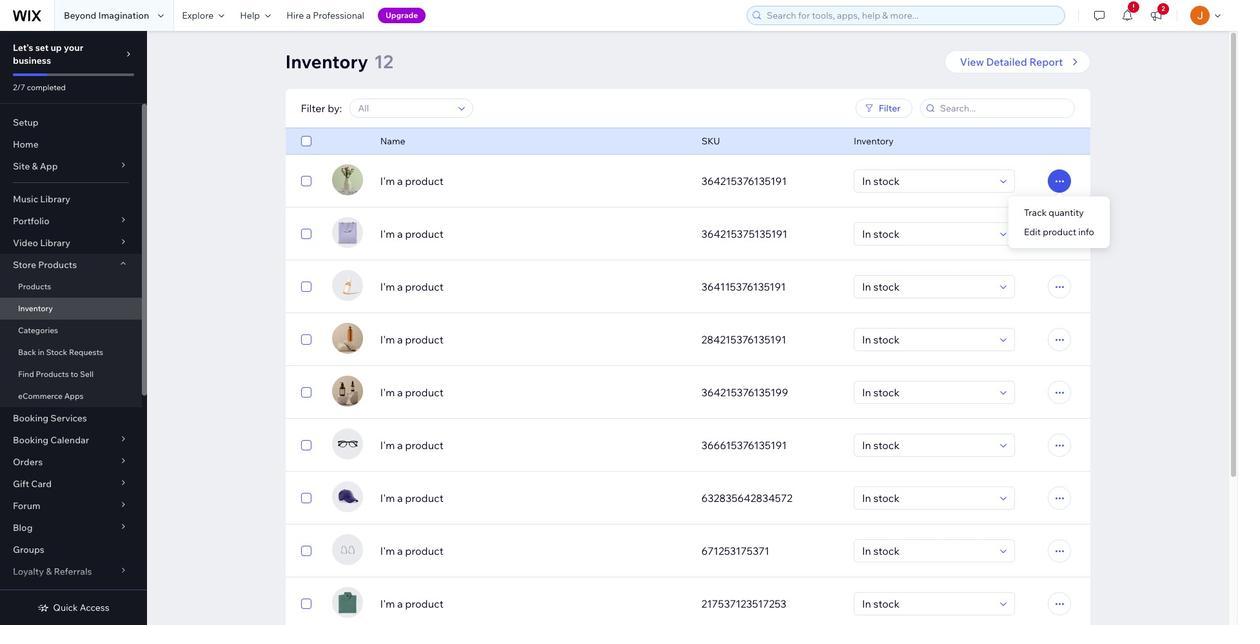Task type: describe. For each thing, give the bounding box(es) containing it.
product for 364215376135191
[[405, 175, 443, 188]]

i'm for 366615376135191
[[380, 439, 395, 452]]

filter for filter
[[879, 103, 901, 114]]

referrals
[[54, 566, 92, 578]]

calendar
[[50, 435, 89, 446]]

loyalty
[[13, 566, 44, 578]]

i'm a product for 364115376135191
[[380, 281, 443, 293]]

completed
[[27, 83, 66, 92]]

i'm a product button for 632835642834572
[[380, 491, 686, 506]]

364215376135191
[[701, 175, 787, 188]]

select field for 364115376135191
[[858, 276, 996, 298]]

help button
[[232, 0, 279, 31]]

quick
[[53, 602, 78, 614]]

product for 217537123517253
[[405, 598, 443, 611]]

inventory inside 'link'
[[18, 304, 53, 313]]

gift card button
[[0, 473, 142, 495]]

i'm for 284215376135191
[[380, 333, 395, 346]]

portfolio button
[[0, 210, 142, 232]]

filter for filter by:
[[301, 102, 325, 115]]

forum button
[[0, 495, 142, 517]]

explore
[[182, 10, 214, 21]]

product for 284215376135191
[[405, 333, 443, 346]]

a for 364215376135199
[[397, 386, 403, 399]]

i'm a product button for 364215376135199
[[380, 385, 686, 400]]

booking calendar
[[13, 435, 89, 446]]

sku
[[701, 135, 720, 147]]

menu containing track quantity
[[1009, 203, 1110, 242]]

requests
[[69, 348, 103, 357]]

Search... field
[[936, 99, 1070, 117]]

site
[[13, 161, 30, 172]]

product for 671253175371
[[405, 545, 443, 558]]

orders button
[[0, 451, 142, 473]]

booking services link
[[0, 408, 142, 429]]

i'm a product for 366615376135191
[[380, 439, 443, 452]]

i'm for 671253175371
[[380, 545, 395, 558]]

sidebar element
[[0, 31, 147, 625]]

product for 364115376135191
[[405, 281, 443, 293]]

library for video library
[[40, 237, 70, 249]]

view detailed report button
[[945, 50, 1090, 74]]

i'm a product for 364215376135191
[[380, 175, 443, 188]]

card
[[31, 478, 52, 490]]

detailed
[[986, 55, 1027, 68]]

store products button
[[0, 254, 142, 276]]

i'm a product button for 671253175371
[[380, 544, 686, 559]]

find
[[18, 369, 34, 379]]

i'm a product for 284215376135191
[[380, 333, 443, 346]]

name
[[380, 135, 405, 147]]

edit product info button
[[1009, 222, 1110, 242]]

point of sale link
[[0, 583, 142, 605]]

help
[[240, 10, 260, 21]]

product for 364215376135199
[[405, 386, 443, 399]]

your
[[64, 42, 83, 54]]

select field for 364215376135199
[[858, 382, 996, 404]]

364215375135191
[[701, 228, 787, 241]]

a for 671253175371
[[397, 545, 403, 558]]

info
[[1078, 226, 1094, 238]]

i'm for 364215375135191
[[380, 228, 395, 241]]

booking for booking calendar
[[13, 435, 48, 446]]

back in stock requests link
[[0, 342, 142, 364]]

video library button
[[0, 232, 142, 254]]

select field for 364215375135191
[[858, 223, 996, 245]]

booking for booking services
[[13, 413, 48, 424]]

364215376135199
[[701, 386, 788, 399]]

hire
[[286, 10, 304, 21]]

beyond
[[64, 10, 96, 21]]

in
[[38, 348, 44, 357]]

2 horizontal spatial inventory
[[854, 135, 894, 147]]

product for 632835642834572
[[405, 492, 443, 505]]

edit product info
[[1024, 226, 1094, 238]]

364115376135191
[[701, 281, 786, 293]]

find products to sell
[[18, 369, 94, 379]]

app
[[40, 161, 58, 172]]

filter by:
[[301, 102, 342, 115]]

products link
[[0, 276, 142, 298]]

video library
[[13, 237, 70, 249]]

point of sale
[[13, 588, 66, 600]]

music library
[[13, 193, 70, 205]]

i'm a product button for 364215376135191
[[380, 173, 686, 189]]

products for find
[[36, 369, 69, 379]]

gift card
[[13, 478, 52, 490]]

of
[[37, 588, 46, 600]]

find products to sell link
[[0, 364, 142, 386]]

up
[[51, 42, 62, 54]]

2 button
[[1142, 0, 1170, 31]]

product for 366615376135191
[[405, 439, 443, 452]]

i'm a product button for 366615376135191
[[380, 438, 686, 453]]

a for 364115376135191
[[397, 281, 403, 293]]

business
[[13, 55, 51, 66]]

home link
[[0, 133, 142, 155]]

blog button
[[0, 517, 142, 539]]

beyond imagination
[[64, 10, 149, 21]]

filter button
[[855, 99, 912, 118]]

i'm a product for 671253175371
[[380, 545, 443, 558]]

apps
[[64, 391, 84, 401]]

& for loyalty
[[46, 566, 52, 578]]

back in stock requests
[[18, 348, 103, 357]]

a for 366615376135191
[[397, 439, 403, 452]]

ecommerce apps link
[[0, 386, 142, 408]]

point
[[13, 588, 35, 600]]

view detailed report
[[960, 55, 1063, 68]]

i'm a product button for 284215376135191
[[380, 332, 686, 348]]

access
[[80, 602, 109, 614]]

blog
[[13, 522, 33, 534]]

2/7
[[13, 83, 25, 92]]



Task type: vqa. For each thing, say whether or not it's contained in the screenshot.
I'm a product button for 217537123517253
yes



Task type: locate. For each thing, give the bounding box(es) containing it.
a
[[306, 10, 311, 21], [397, 175, 403, 188], [397, 228, 403, 241], [397, 281, 403, 293], [397, 333, 403, 346], [397, 386, 403, 399], [397, 439, 403, 452], [397, 492, 403, 505], [397, 545, 403, 558], [397, 598, 403, 611]]

i'm for 217537123517253
[[380, 598, 395, 611]]

product for 364215375135191
[[405, 228, 443, 241]]

& for site
[[32, 161, 38, 172]]

orders
[[13, 457, 43, 468]]

library inside popup button
[[40, 237, 70, 249]]

music library link
[[0, 188, 142, 210]]

a for 364215376135191
[[397, 175, 403, 188]]

store
[[13, 259, 36, 271]]

7 i'm from the top
[[380, 492, 395, 505]]

inventory link
[[0, 298, 142, 320]]

track
[[1024, 207, 1047, 219]]

stock
[[46, 348, 67, 357]]

6 i'm a product button from the top
[[380, 438, 686, 453]]

7 i'm a product from the top
[[380, 492, 443, 505]]

3 i'm a product button from the top
[[380, 279, 686, 295]]

2 vertical spatial products
[[36, 369, 69, 379]]

i'm a product for 217537123517253
[[380, 598, 443, 611]]

5 i'm a product from the top
[[380, 386, 443, 399]]

booking calendar button
[[0, 429, 142, 451]]

filter inside button
[[879, 103, 901, 114]]

4 i'm a product from the top
[[380, 333, 443, 346]]

set
[[35, 42, 49, 54]]

menu
[[1009, 203, 1110, 242]]

5 i'm a product button from the top
[[380, 385, 686, 400]]

632835642834572
[[701, 492, 792, 505]]

report
[[1029, 55, 1063, 68]]

0 vertical spatial library
[[40, 193, 70, 205]]

inventory up categories
[[18, 304, 53, 313]]

categories
[[18, 326, 58, 335]]

6 i'm a product from the top
[[380, 439, 443, 452]]

gift
[[13, 478, 29, 490]]

ecommerce
[[18, 391, 63, 401]]

i'm a product button for 217537123517253
[[380, 596, 686, 612]]

library
[[40, 193, 70, 205], [40, 237, 70, 249]]

quantity
[[1049, 207, 1084, 219]]

loyalty & referrals
[[13, 566, 92, 578]]

services
[[50, 413, 87, 424]]

filter
[[301, 102, 325, 115], [879, 103, 901, 114]]

library for music library
[[40, 193, 70, 205]]

i'm for 364215376135191
[[380, 175, 395, 188]]

& right site on the top left
[[32, 161, 38, 172]]

to
[[71, 369, 78, 379]]

i'm a product button
[[380, 173, 686, 189], [380, 226, 686, 242], [380, 279, 686, 295], [380, 332, 686, 348], [380, 385, 686, 400], [380, 438, 686, 453], [380, 491, 686, 506], [380, 544, 686, 559], [380, 596, 686, 612]]

1 vertical spatial inventory
[[854, 135, 894, 147]]

upgrade button
[[378, 8, 426, 23]]

inventory down filter button
[[854, 135, 894, 147]]

None checkbox
[[301, 173, 311, 189], [301, 438, 311, 453], [301, 596, 311, 612], [301, 173, 311, 189], [301, 438, 311, 453], [301, 596, 311, 612]]

i'm a product for 364215376135199
[[380, 386, 443, 399]]

0 horizontal spatial &
[[32, 161, 38, 172]]

groups link
[[0, 539, 142, 561]]

booking
[[13, 413, 48, 424], [13, 435, 48, 446]]

let's
[[13, 42, 33, 54]]

284215376135191
[[701, 333, 786, 346]]

3 select field from the top
[[858, 276, 996, 298]]

a for 217537123517253
[[397, 598, 403, 611]]

671253175371
[[701, 545, 769, 558]]

2 booking from the top
[[13, 435, 48, 446]]

select field for 671253175371
[[858, 540, 996, 562]]

a for 284215376135191
[[397, 333, 403, 346]]

1 horizontal spatial inventory
[[285, 50, 368, 73]]

12
[[374, 50, 393, 73]]

0 vertical spatial products
[[38, 259, 77, 271]]

i'm a product button for 364215375135191
[[380, 226, 686, 242]]

select field for 366615376135191
[[858, 435, 996, 457]]

0 vertical spatial inventory
[[285, 50, 368, 73]]

9 i'm from the top
[[380, 598, 395, 611]]

i'm a product for 632835642834572
[[380, 492, 443, 505]]

store products
[[13, 259, 77, 271]]

categories link
[[0, 320, 142, 342]]

site & app
[[13, 161, 58, 172]]

8 select field from the top
[[858, 540, 996, 562]]

i'm for 632835642834572
[[380, 492, 395, 505]]

All field
[[354, 99, 455, 117]]

& inside popup button
[[32, 161, 38, 172]]

portfolio
[[13, 215, 49, 227]]

5 i'm from the top
[[380, 386, 395, 399]]

booking down ecommerce
[[13, 413, 48, 424]]

setup link
[[0, 112, 142, 133]]

& right loyalty
[[46, 566, 52, 578]]

by:
[[328, 102, 342, 115]]

library up store products
[[40, 237, 70, 249]]

6 i'm from the top
[[380, 439, 395, 452]]

products
[[38, 259, 77, 271], [18, 282, 51, 291], [36, 369, 69, 379]]

2 library from the top
[[40, 237, 70, 249]]

a for 364215375135191
[[397, 228, 403, 241]]

9 i'm a product from the top
[[380, 598, 443, 611]]

imagination
[[98, 10, 149, 21]]

sale
[[48, 588, 66, 600]]

8 i'm a product from the top
[[380, 545, 443, 558]]

booking services
[[13, 413, 87, 424]]

8 i'm a product button from the top
[[380, 544, 686, 559]]

8 i'm from the top
[[380, 545, 395, 558]]

booking inside dropdown button
[[13, 435, 48, 446]]

professional
[[313, 10, 364, 21]]

4 select field from the top
[[858, 329, 996, 351]]

0 vertical spatial booking
[[13, 413, 48, 424]]

2/7 completed
[[13, 83, 66, 92]]

products for store
[[38, 259, 77, 271]]

7 select field from the top
[[858, 487, 996, 509]]

quick access button
[[38, 602, 109, 614]]

1 vertical spatial products
[[18, 282, 51, 291]]

select field for 217537123517253
[[858, 593, 996, 615]]

6 select field from the top
[[858, 435, 996, 457]]

0 horizontal spatial inventory
[[18, 304, 53, 313]]

setup
[[13, 117, 39, 128]]

217537123517253
[[701, 598, 786, 611]]

select field for 364215376135191
[[858, 170, 996, 192]]

i'm for 364215376135199
[[380, 386, 395, 399]]

a for 632835642834572
[[397, 492, 403, 505]]

1 i'm a product button from the top
[[380, 173, 686, 189]]

Select field
[[858, 170, 996, 192], [858, 223, 996, 245], [858, 276, 996, 298], [858, 329, 996, 351], [858, 382, 996, 404], [858, 435, 996, 457], [858, 487, 996, 509], [858, 540, 996, 562], [858, 593, 996, 615]]

library up portfolio dropdown button
[[40, 193, 70, 205]]

back
[[18, 348, 36, 357]]

product inside button
[[1043, 226, 1076, 238]]

0 vertical spatial &
[[32, 161, 38, 172]]

i'm
[[380, 175, 395, 188], [380, 228, 395, 241], [380, 281, 395, 293], [380, 333, 395, 346], [380, 386, 395, 399], [380, 439, 395, 452], [380, 492, 395, 505], [380, 545, 395, 558], [380, 598, 395, 611]]

9 i'm a product button from the top
[[380, 596, 686, 612]]

4 i'm a product button from the top
[[380, 332, 686, 348]]

1 vertical spatial booking
[[13, 435, 48, 446]]

products inside "popup button"
[[38, 259, 77, 271]]

inventory down hire a professional link
[[285, 50, 368, 73]]

hire a professional link
[[279, 0, 372, 31]]

select field for 284215376135191
[[858, 329, 996, 351]]

1 library from the top
[[40, 193, 70, 205]]

1 i'm a product from the top
[[380, 175, 443, 188]]

1 vertical spatial library
[[40, 237, 70, 249]]

Search for tools, apps, help & more... field
[[763, 6, 1061, 25]]

1 vertical spatial &
[[46, 566, 52, 578]]

music
[[13, 193, 38, 205]]

site & app button
[[0, 155, 142, 177]]

products down 'store'
[[18, 282, 51, 291]]

1 booking from the top
[[13, 413, 48, 424]]

2
[[1161, 5, 1165, 13]]

2 i'm a product button from the top
[[380, 226, 686, 242]]

& inside dropdown button
[[46, 566, 52, 578]]

&
[[32, 161, 38, 172], [46, 566, 52, 578]]

inventory 12
[[285, 50, 393, 73]]

i'm a product button for 364115376135191
[[380, 279, 686, 295]]

2 vertical spatial inventory
[[18, 304, 53, 313]]

2 i'm a product from the top
[[380, 228, 443, 241]]

0 horizontal spatial filter
[[301, 102, 325, 115]]

i'm a product for 364215375135191
[[380, 228, 443, 241]]

i'm for 364115376135191
[[380, 281, 395, 293]]

3 i'm from the top
[[380, 281, 395, 293]]

track quantity
[[1024, 207, 1084, 219]]

1 select field from the top
[[858, 170, 996, 192]]

3 i'm a product from the top
[[380, 281, 443, 293]]

loyalty & referrals button
[[0, 561, 142, 583]]

select field for 632835642834572
[[858, 487, 996, 509]]

7 i'm a product button from the top
[[380, 491, 686, 506]]

2 i'm from the top
[[380, 228, 395, 241]]

ecommerce apps
[[18, 391, 84, 401]]

366615376135191
[[701, 439, 787, 452]]

products up "products" link
[[38, 259, 77, 271]]

edit
[[1024, 226, 1041, 238]]

quick access
[[53, 602, 109, 614]]

1 horizontal spatial &
[[46, 566, 52, 578]]

products up ecommerce apps
[[36, 369, 69, 379]]

1 i'm from the top
[[380, 175, 395, 188]]

video
[[13, 237, 38, 249]]

groups
[[13, 544, 44, 556]]

1 horizontal spatial filter
[[879, 103, 901, 114]]

hire a professional
[[286, 10, 364, 21]]

booking up orders
[[13, 435, 48, 446]]

2 select field from the top
[[858, 223, 996, 245]]

None checkbox
[[301, 133, 311, 149], [301, 226, 311, 242], [301, 279, 311, 295], [301, 332, 311, 348], [301, 385, 311, 400], [301, 491, 311, 506], [301, 544, 311, 559], [301, 133, 311, 149], [301, 226, 311, 242], [301, 279, 311, 295], [301, 332, 311, 348], [301, 385, 311, 400], [301, 491, 311, 506], [301, 544, 311, 559]]

4 i'm from the top
[[380, 333, 395, 346]]

9 select field from the top
[[858, 593, 996, 615]]

5 select field from the top
[[858, 382, 996, 404]]



